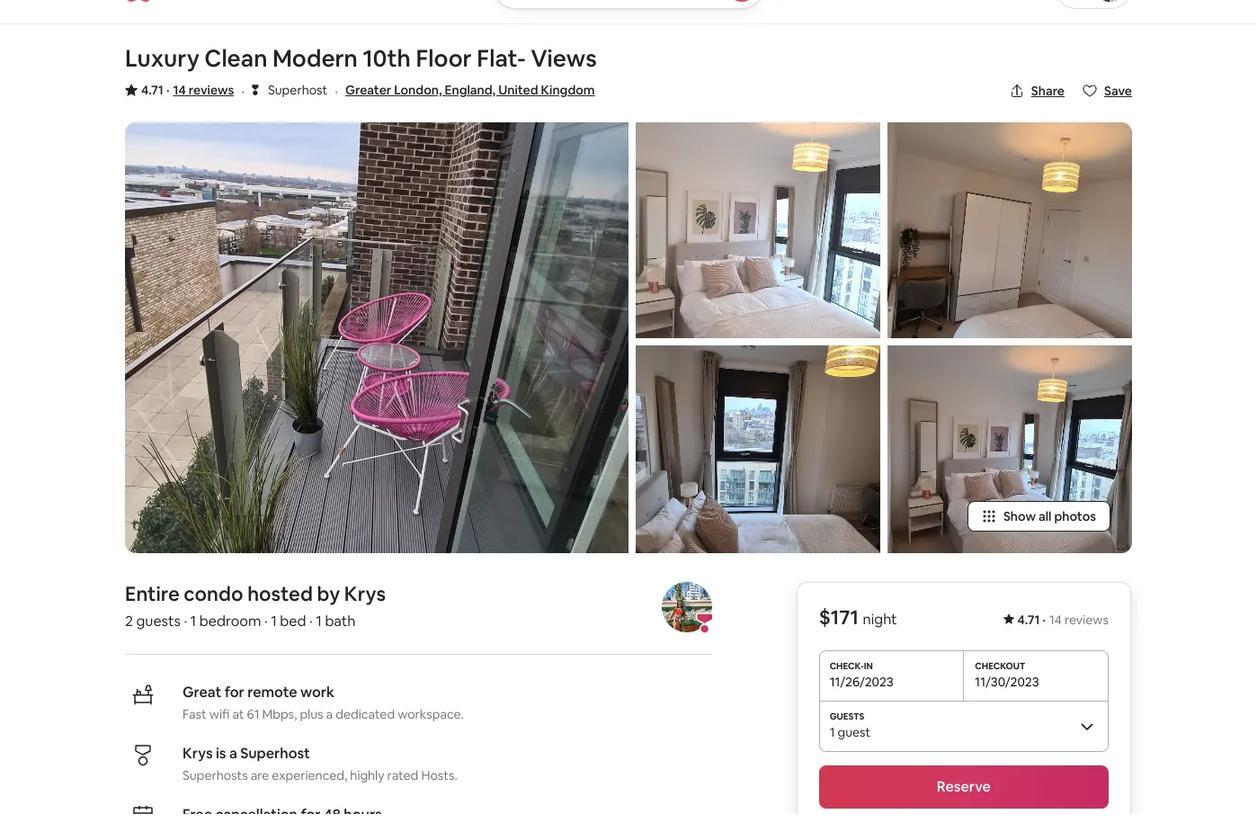 Task type: vqa. For each thing, say whether or not it's contained in the screenshot.
"by" to the bottom
no



Task type: locate. For each thing, give the bounding box(es) containing it.
0 horizontal spatial 4.71
[[141, 82, 164, 98]]

4.71
[[141, 82, 164, 98], [1018, 612, 1040, 628]]

0 vertical spatial 4.71 · 14 reviews
[[141, 82, 234, 98]]

1
[[190, 612, 196, 631], [271, 612, 277, 631], [316, 612, 322, 631], [830, 724, 835, 740]]

0 horizontal spatial 14
[[173, 82, 186, 98]]

superhost
[[268, 82, 328, 98], [240, 744, 310, 763]]

4.71 down luxury
[[141, 82, 164, 98]]

4.71 · 14 reviews up 11/30/2023
[[1018, 612, 1109, 628]]

at
[[232, 706, 244, 722]]

save button
[[1076, 76, 1140, 106]]

4.71 up 11/30/2023
[[1018, 612, 1040, 628]]

hosted
[[247, 581, 313, 606]]

0 vertical spatial a
[[326, 706, 333, 722]]

a right is
[[229, 744, 237, 763]]

4.71 · 14 reviews down luxury
[[141, 82, 234, 98]]

1 vertical spatial superhost
[[240, 744, 310, 763]]

a
[[326, 706, 333, 722], [229, 744, 237, 763]]

2
[[125, 612, 133, 631]]

all
[[1039, 508, 1052, 524]]

krys is a superhost. learn more about krys. image
[[662, 582, 713, 632], [662, 582, 713, 632]]

$171 night
[[819, 604, 897, 630]]

photos
[[1055, 508, 1097, 524]]

the room :-) image
[[636, 122, 881, 338]]

greater london, england, united kingdom button
[[345, 79, 595, 101]]

superhost down modern
[[268, 82, 328, 98]]

entire
[[125, 581, 180, 606]]

1 horizontal spatial 4.71
[[1018, 612, 1040, 628]]

bedroom
[[199, 612, 261, 631]]

·
[[166, 82, 170, 98], [241, 82, 245, 101], [335, 82, 338, 101], [184, 612, 187, 631], [264, 612, 268, 631], [309, 612, 313, 631], [1043, 612, 1046, 628]]

a right plus
[[326, 706, 333, 722]]

save
[[1105, 83, 1132, 99]]

share button
[[1003, 76, 1072, 106]]

wifi
[[209, 706, 230, 722]]

a inside great for remote work fast wifi at 61 mbps, plus a dedicated workspace.
[[326, 706, 333, 722]]

views
[[531, 43, 597, 74]]

1 vertical spatial reviews
[[1065, 612, 1109, 628]]

0 horizontal spatial a
[[229, 744, 237, 763]]

1 vertical spatial 14
[[1050, 612, 1062, 628]]

0 vertical spatial 14
[[173, 82, 186, 98]]

greater
[[345, 82, 391, 98]]

luxury clean modern 10th floor flat- views
[[125, 43, 597, 74]]

61
[[247, 706, 259, 722]]

1 horizontal spatial a
[[326, 706, 333, 722]]

show
[[1004, 508, 1036, 524]]

1 vertical spatial a
[[229, 744, 237, 763]]

kingdom
[[541, 82, 595, 98]]

reviews
[[189, 82, 234, 98], [1065, 612, 1109, 628]]

None search field
[[494, 0, 764, 9]]

0 vertical spatial 4.71
[[141, 82, 164, 98]]

1 horizontal spatial 4.71 · 14 reviews
[[1018, 612, 1109, 628]]

superhosts
[[183, 767, 248, 783]]

england,
[[445, 82, 496, 98]]

4.71 · 14 reviews
[[141, 82, 234, 98], [1018, 612, 1109, 628]]

1 guest button
[[819, 701, 1109, 751]]

flat-
[[477, 43, 526, 74]]

0 horizontal spatial reviews
[[189, 82, 234, 98]]

by krys
[[317, 581, 386, 606]]

1 left guest
[[830, 724, 835, 740]]

superhost up are
[[240, 744, 310, 763]]

14
[[173, 82, 186, 98], [1050, 612, 1062, 628]]

1 vertical spatial 4.71
[[1018, 612, 1040, 628]]

night
[[863, 610, 897, 629]]

is
[[216, 744, 226, 763]]

workspace.
[[398, 706, 464, 722]]

1 vertical spatial 4.71 · 14 reviews
[[1018, 612, 1109, 628]]

luxury clean modern 10th floor flat- views image 5 image
[[888, 345, 1132, 553]]



Task type: describe. For each thing, give the bounding box(es) containing it.
1 horizontal spatial reviews
[[1065, 612, 1109, 628]]

are
[[251, 767, 269, 783]]

$171
[[819, 604, 859, 630]]

0 vertical spatial reviews
[[189, 82, 234, 98]]

1 inside "popup button"
[[830, 724, 835, 740]]

entire condo hosted by krys 2 guests · 1 bedroom · 1 bed · 1 bath
[[125, 581, 386, 631]]

dedicated
[[336, 706, 395, 722]]

1 left bed in the bottom of the page
[[271, 612, 277, 631]]

floor
[[416, 43, 472, 74]]

󰀃
[[252, 81, 259, 98]]

14 reviews button
[[173, 81, 234, 99]]

share
[[1032, 83, 1065, 99]]

krys
[[183, 744, 213, 763]]

for
[[225, 683, 244, 702]]

great
[[183, 683, 221, 702]]

hosts.
[[421, 767, 458, 783]]

guests
[[136, 612, 181, 631]]

show all photos button
[[968, 501, 1111, 532]]

plus
[[300, 706, 323, 722]]

0 vertical spatial superhost
[[268, 82, 328, 98]]

1 horizontal spatial 14
[[1050, 612, 1062, 628]]

condo
[[184, 581, 243, 606]]

luxury clean modern 10th floor flat- views image 1 image
[[125, 122, 629, 553]]

10th
[[363, 43, 411, 74]]

modern
[[272, 43, 358, 74]]

london,
[[394, 82, 442, 98]]

luxury clean modern 10th floor flat- views image 4 image
[[888, 122, 1132, 338]]

rated
[[387, 767, 419, 783]]

luxury
[[125, 43, 200, 74]]

hotel quality high thread count, percale, egyptian cotton bedding. image
[[636, 345, 881, 553]]

reserve button
[[819, 765, 1109, 809]]

show all photos
[[1004, 508, 1097, 524]]

fast
[[183, 706, 207, 722]]

krys is a superhost superhosts are experienced, highly rated hosts.
[[183, 744, 458, 783]]

main navigation menu. 1 notification. image
[[1096, 0, 1124, 2]]

superhost inside krys is a superhost superhosts are experienced, highly rated hosts.
[[240, 744, 310, 763]]

1 guest
[[830, 724, 871, 740]]

11/30/2023
[[975, 674, 1039, 690]]

highly
[[350, 767, 385, 783]]

remote
[[248, 683, 297, 702]]

profile element
[[785, 0, 1132, 23]]

work
[[300, 683, 335, 702]]

mbps,
[[262, 706, 297, 722]]

clean
[[205, 43, 268, 74]]

reserve
[[937, 777, 991, 796]]

experienced,
[[272, 767, 347, 783]]

1 down condo
[[190, 612, 196, 631]]

11/26/2023
[[830, 674, 894, 690]]

· greater london, england, united kingdom
[[335, 82, 595, 101]]

great for remote work fast wifi at 61 mbps, plus a dedicated workspace.
[[183, 683, 464, 722]]

guest
[[838, 724, 871, 740]]

1 left bath
[[316, 612, 322, 631]]

a inside krys is a superhost superhosts are experienced, highly rated hosts.
[[229, 744, 237, 763]]

bath
[[325, 612, 356, 631]]

0 horizontal spatial 4.71 · 14 reviews
[[141, 82, 234, 98]]

bed
[[280, 612, 306, 631]]

united
[[498, 82, 538, 98]]



